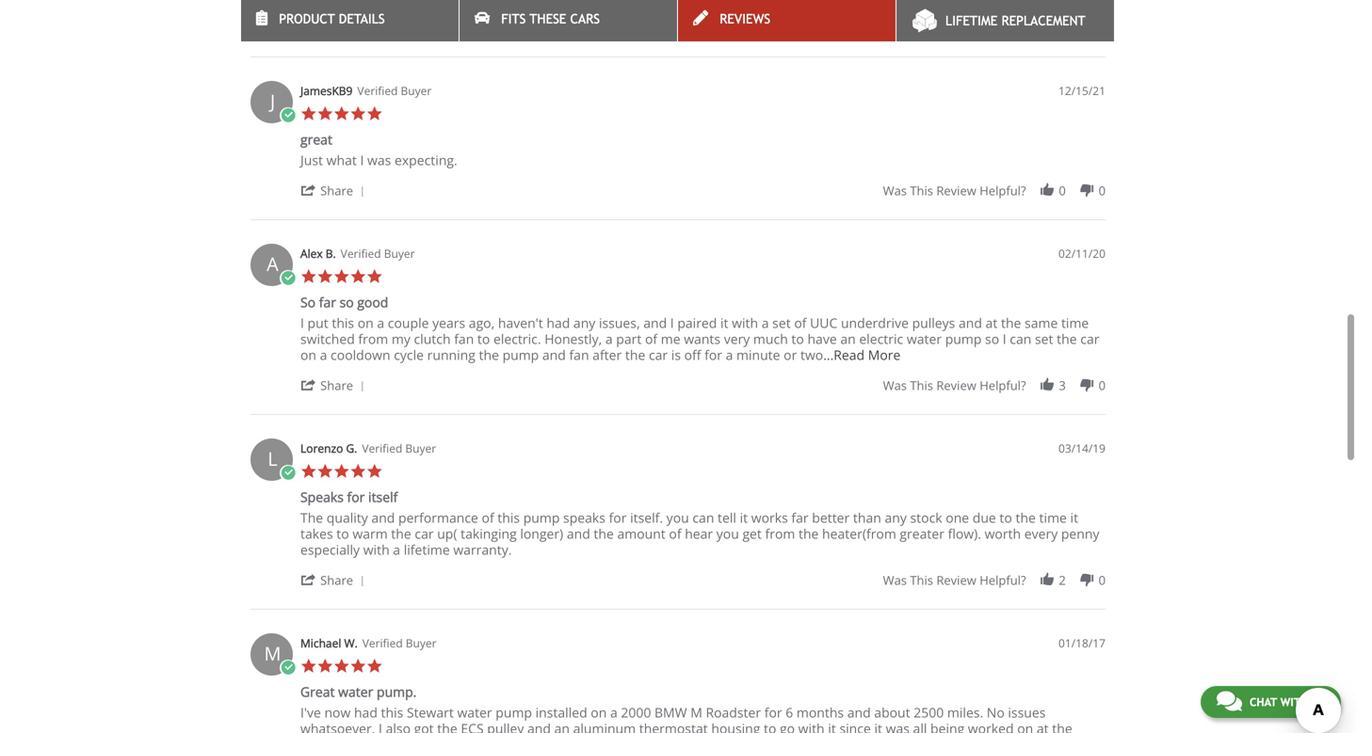 Task type: vqa. For each thing, say whether or not it's contained in the screenshot.
Customer
no



Task type: describe. For each thing, give the bounding box(es) containing it.
and right electric.
[[542, 346, 566, 364]]

0 for j
[[1099, 182, 1106, 199]]

chat with us link
[[1201, 687, 1341, 719]]

two
[[801, 346, 823, 364]]

i inside great water pump. i've now had this stewart water pump installed on a 2000 bmw m roadster for 6 months and about 2500 miles. no issues whatsoever. i also got the ecs pulley and an aluminum thermostat housing to go with it since it was all being worked on at th
[[379, 720, 382, 734]]

product details
[[279, 11, 385, 26]]

to left electric.
[[478, 330, 490, 348]]

a
[[267, 251, 279, 277]]

was for a
[[883, 377, 907, 394]]

reviews
[[720, 11, 771, 26]]

2500
[[914, 704, 944, 722]]

tell
[[718, 509, 737, 527]]

wants
[[684, 330, 721, 348]]

more
[[868, 346, 901, 364]]

group for j
[[883, 182, 1106, 199]]

with left "us"
[[1281, 696, 1309, 709]]

pump left same
[[945, 330, 982, 348]]

great just what i was expecting.
[[300, 131, 458, 169]]

g.
[[346, 441, 357, 457]]

the right after
[[625, 346, 646, 364]]

verified buyer heading for l
[[362, 441, 436, 457]]

review date 02/11/20 element
[[1059, 246, 1106, 262]]

also
[[386, 720, 411, 734]]

warranty.
[[453, 541, 512, 559]]

with inside speaks for itself the quality and performance of this pump speaks for itself. you can tell it works far better than any stock one due to the time it takes to warm the car up( takinging longer) and the amount of hear you get from the heater(from greater flow). worth every penny especially with a lifetime warranty.
[[363, 541, 390, 559]]

it left since
[[828, 720, 836, 734]]

buyer for m
[[406, 636, 437, 652]]

verified buyer heading for j
[[357, 83, 432, 99]]

chat with us
[[1250, 696, 1325, 709]]

circle checkmark image for m
[[280, 660, 296, 677]]

uuc
[[810, 314, 838, 332]]

now
[[324, 704, 351, 722]]

vote down review by jameskb9 on 15 dec 2021 image
[[1079, 182, 1095, 199]]

bmw
[[655, 704, 687, 722]]

or
[[784, 346, 797, 364]]

the right works
[[799, 525, 819, 543]]

share for a
[[320, 377, 353, 394]]

alex
[[300, 246, 323, 262]]

so
[[300, 294, 316, 311]]

circle checkmark image for j
[[280, 108, 296, 124]]

share image for j
[[300, 182, 317, 199]]

us
[[1312, 696, 1325, 709]]

helpful? for j
[[980, 182, 1026, 199]]

for up quality
[[347, 489, 365, 506]]

pulleys
[[912, 314, 955, 332]]

michael
[[300, 636, 341, 652]]

to right due
[[1000, 509, 1012, 527]]

details
[[339, 11, 385, 26]]

pump down the haven't
[[503, 346, 539, 364]]

the up 3
[[1057, 330, 1077, 348]]

speaks for itself the quality and performance of this pump speaks for itself. you can tell it works far better than any stock one due to the time it takes to warm the car up( takinging longer) and the amount of hear you get from the heater(from greater flow). worth every penny especially with a lifetime warranty.
[[300, 489, 1100, 559]]

b.
[[326, 246, 336, 262]]

1 horizontal spatial you
[[717, 525, 739, 543]]

being
[[931, 720, 965, 734]]

is
[[671, 346, 681, 364]]

electric.
[[494, 330, 541, 348]]

verified buyer heading for m
[[362, 636, 437, 652]]

to right takes at the left bottom of the page
[[337, 525, 349, 543]]

a left minute
[[726, 346, 733, 364]]

these
[[530, 11, 566, 26]]

me
[[661, 330, 681, 348]]

to left have
[[792, 330, 804, 348]]

group for a
[[883, 377, 1106, 394]]

the left same
[[1001, 314, 1021, 332]]

a down put
[[320, 346, 327, 364]]

with inside great water pump. i've now had this stewart water pump installed on a 2000 bmw m roadster for 6 months and about 2500 miles. no issues whatsoever. i also got the ecs pulley and an aluminum thermostat housing to go with it since it was all being worked on at th
[[798, 720, 825, 734]]

aluminum
[[573, 720, 636, 734]]

cycle
[[394, 346, 424, 364]]

a right very
[[762, 314, 769, 332]]

this inside i put this on a couple years ago, haven't had any issues, and i paired it with a set of uuc underdrive pulleys and at the same time switched from my clutch fan to electric. honestly, a part of me wants very much to have an electric water pump so i can set the car on a cooldown cycle running the pump and fan after the car is off for a minute or two
[[332, 314, 354, 332]]

verified right jameskb9
[[357, 83, 398, 99]]

minute
[[737, 346, 780, 364]]

the right warm
[[391, 525, 411, 543]]

vote up review by jameskb9 on 15 dec 2021 image
[[1039, 182, 1056, 199]]

1 helpful? from the top
[[980, 19, 1026, 36]]

michael w. verified buyer
[[300, 636, 437, 652]]

the inside great water pump. i've now had this stewart water pump installed on a 2000 bmw m roadster for 6 months and about 2500 miles. no issues whatsoever. i also got the ecs pulley and an aluminum thermostat housing to go with it since it was all being worked on at th
[[437, 720, 458, 734]]

lifetime
[[404, 541, 450, 559]]

itself
[[368, 489, 398, 506]]

lifetime replacement link
[[897, 0, 1114, 41]]

0 right vote up review by jameskb9 on 15 dec 2021 image
[[1059, 182, 1066, 199]]

underdrive
[[841, 314, 909, 332]]

and right pulley
[[528, 720, 551, 734]]

haven't
[[498, 314, 543, 332]]

was this review helpful? for a
[[883, 377, 1026, 394]]

itself.
[[630, 509, 663, 527]]

was this review helpful? for l
[[883, 572, 1026, 589]]

6
[[786, 704, 793, 722]]

warm
[[353, 525, 388, 543]]

thermostat
[[639, 720, 708, 734]]

pump inside speaks for itself the quality and performance of this pump speaks for itself. you can tell it works far better than any stock one due to the time it takes to warm the car up( takinging longer) and the amount of hear you get from the heater(from greater flow). worth every penny especially with a lifetime warranty.
[[523, 509, 560, 527]]

vote up review by lorenzo g. on 14 mar 2019 image
[[1039, 572, 1056, 589]]

1 horizontal spatial water
[[457, 704, 492, 722]]

great water pump. i've now had this stewart water pump installed on a 2000 bmw m roadster for 6 months and about 2500 miles. no issues whatsoever. i also got the ecs pulley and an aluminum thermostat housing to go with it since it was all being worked on at th
[[300, 684, 1073, 734]]

review for a
[[937, 377, 977, 394]]

clutch
[[414, 330, 451, 348]]

seperator image
[[357, 187, 368, 198]]

and right longer) at left
[[567, 525, 590, 543]]

of left hear
[[669, 525, 682, 543]]

an inside i put this on a couple years ago, haven't had any issues, and i paired it with a set of uuc underdrive pulleys and at the same time switched from my clutch fan to electric. honestly, a part of me wants very much to have an electric water pump so i can set the car on a cooldown cycle running the pump and fan after the car is off for a minute or two
[[841, 330, 856, 348]]

i left same
[[1003, 330, 1007, 348]]

than
[[853, 509, 882, 527]]

no
[[987, 704, 1005, 722]]

any inside speaks for itself the quality and performance of this pump speaks for itself. you can tell it works far better than any stock one due to the time it takes to warm the car up( takinging longer) and the amount of hear you get from the heater(from greater flow). worth every penny especially with a lifetime warranty.
[[885, 509, 907, 527]]

get
[[743, 525, 762, 543]]

great
[[300, 131, 332, 149]]

had inside i put this on a couple years ago, haven't had any issues, and i paired it with a set of uuc underdrive pulleys and at the same time switched from my clutch fan to electric. honestly, a part of me wants very much to have an electric water pump so i can set the car on a cooldown cycle running the pump and fan after the car is off for a minute or two
[[547, 314, 570, 332]]

and down itself
[[372, 509, 395, 527]]

m inside great water pump. i've now had this stewart water pump installed on a 2000 bmw m roadster for 6 months and about 2500 miles. no issues whatsoever. i also got the ecs pulley and an aluminum thermostat housing to go with it since it was all being worked on at th
[[691, 704, 703, 722]]

better
[[812, 509, 850, 527]]

from inside i put this on a couple years ago, haven't had any issues, and i paired it with a set of uuc underdrive pulleys and at the same time switched from my clutch fan to electric. honestly, a part of me wants very much to have an electric water pump so i can set the car on a cooldown cycle running the pump and fan after the car is off for a minute or two
[[358, 330, 388, 348]]

share button for l
[[300, 571, 371, 589]]

just
[[300, 151, 323, 169]]

same
[[1025, 314, 1058, 332]]

i inside "great just what i was expecting."
[[360, 151, 364, 169]]

seperator image for a
[[357, 382, 368, 393]]

l
[[268, 446, 278, 472]]

of up warranty.
[[482, 509, 494, 527]]

roadster
[[706, 704, 761, 722]]

i've
[[300, 704, 321, 722]]

worth
[[985, 525, 1021, 543]]

was inside "great just what i was expecting."
[[367, 151, 391, 169]]

especially
[[300, 541, 360, 559]]

12/15/21
[[1059, 83, 1106, 99]]

flow).
[[948, 525, 981, 543]]

it right the every at right
[[1071, 509, 1079, 527]]

...read
[[823, 346, 865, 364]]

got
[[414, 720, 434, 734]]

0 for a
[[1099, 377, 1106, 394]]

was this review helpful? for j
[[883, 182, 1026, 199]]

buyer for a
[[384, 246, 415, 262]]

02/11/20
[[1059, 246, 1106, 262]]

1 horizontal spatial car
[[649, 346, 668, 364]]

share for l
[[320, 572, 353, 589]]

quality
[[327, 509, 368, 527]]

any inside i put this on a couple years ago, haven't had any issues, and i paired it with a set of uuc underdrive pulleys and at the same time switched from my clutch fan to electric. honestly, a part of me wants very much to have an electric water pump so i can set the car on a cooldown cycle running the pump and fan after the car is off for a minute or two
[[574, 314, 596, 332]]

greater
[[900, 525, 945, 543]]

review for j
[[937, 182, 977, 199]]

seperator image for l
[[357, 577, 368, 588]]

so far so good
[[300, 294, 388, 311]]

of left me
[[645, 330, 658, 348]]

miles.
[[948, 704, 984, 722]]

the left amount
[[594, 525, 614, 543]]

installed
[[536, 704, 587, 722]]

for inside great water pump. i've now had this stewart water pump installed on a 2000 bmw m roadster for 6 months and about 2500 miles. no issues whatsoever. i also got the ecs pulley and an aluminum thermostat housing to go with it since it was all being worked on at th
[[765, 704, 782, 722]]

longer)
[[520, 525, 563, 543]]

hear
[[685, 525, 713, 543]]

great water pump. heading
[[300, 684, 417, 705]]

of left uuc
[[794, 314, 807, 332]]

fits these cars
[[501, 11, 600, 26]]

i left paired
[[670, 314, 674, 332]]

years
[[432, 314, 465, 332]]

this inside great water pump. i've now had this stewart water pump installed on a 2000 bmw m roadster for 6 months and about 2500 miles. no issues whatsoever. i also got the ecs pulley and an aluminum thermostat housing to go with it since it was all being worked on at th
[[381, 704, 403, 722]]

pump inside great water pump. i've now had this stewart water pump installed on a 2000 bmw m roadster for 6 months and about 2500 miles. no issues whatsoever. i also got the ecs pulley and an aluminum thermostat housing to go with it since it was all being worked on at th
[[496, 704, 532, 722]]

0 for l
[[1099, 572, 1106, 589]]

good
[[357, 294, 388, 311]]

1 vertical spatial water
[[338, 684, 373, 701]]

with inside i put this on a couple years ago, haven't had any issues, and i paired it with a set of uuc underdrive pulleys and at the same time switched from my clutch fan to electric. honestly, a part of me wants very much to have an electric water pump so i can set the car on a cooldown cycle running the pump and fan after the car is off for a minute or two
[[732, 314, 758, 332]]

to inside great water pump. i've now had this stewart water pump installed on a 2000 bmw m roadster for 6 months and about 2500 miles. no issues whatsoever. i also got the ecs pulley and an aluminum thermostat housing to go with it since it was all being worked on at th
[[764, 720, 777, 734]]

this inside speaks for itself the quality and performance of this pump speaks for itself. you can tell it works far better than any stock one due to the time it takes to warm the car up( takinging longer) and the amount of hear you get from the heater(from greater flow). worth every penny especially with a lifetime warranty.
[[498, 509, 520, 527]]

time for the
[[1040, 509, 1067, 527]]

it right tell
[[740, 509, 748, 527]]



Task type: locate. For each thing, give the bounding box(es) containing it.
and right part
[[644, 314, 667, 332]]

circle checkmark image
[[280, 108, 296, 124], [280, 660, 296, 677]]

share down especially
[[320, 572, 353, 589]]

3 was from the top
[[883, 377, 907, 394]]

star image
[[300, 106, 317, 122], [317, 106, 333, 122], [333, 106, 350, 122], [366, 106, 383, 122], [300, 269, 317, 285], [317, 269, 333, 285], [333, 269, 350, 285], [366, 464, 383, 480], [317, 659, 333, 675]]

fits
[[501, 11, 526, 26]]

a inside great water pump. i've now had this stewart water pump installed on a 2000 bmw m roadster for 6 months and about 2500 miles. no issues whatsoever. i also got the ecs pulley and an aluminum thermostat housing to go with it since it was all being worked on at th
[[610, 704, 618, 722]]

stock
[[910, 509, 943, 527]]

helpful? left vote up review by jameskb9 on 15 dec 2021 image
[[980, 182, 1026, 199]]

0 vertical spatial circle checkmark image
[[280, 108, 296, 124]]

2 for vote up review by timothyt887 on 21 jan 2022 image
[[1059, 19, 1066, 36]]

0 vertical spatial share button
[[300, 181, 371, 199]]

3 review from the top
[[937, 377, 977, 394]]

1 vertical spatial circle checkmark image
[[280, 660, 296, 677]]

share image for l
[[300, 572, 317, 589]]

0 horizontal spatial an
[[554, 720, 570, 734]]

0 vertical spatial an
[[841, 330, 856, 348]]

0 horizontal spatial fan
[[454, 330, 474, 348]]

1 group from the top
[[883, 19, 1106, 36]]

2 helpful? from the top
[[980, 182, 1026, 199]]

2 for the vote up review by lorenzo g. on 14 mar 2019 image
[[1059, 572, 1066, 589]]

a
[[377, 314, 384, 332], [762, 314, 769, 332], [606, 330, 613, 348], [320, 346, 327, 364], [726, 346, 733, 364], [393, 541, 400, 559], [610, 704, 618, 722]]

expecting.
[[395, 151, 458, 169]]

so inside heading
[[340, 294, 354, 311]]

set up the or
[[773, 314, 791, 332]]

at
[[986, 314, 998, 332], [1037, 720, 1049, 734]]

0 vertical spatial share
[[320, 182, 353, 199]]

seperator image down cooldown
[[357, 382, 368, 393]]

paired
[[678, 314, 717, 332]]

0 horizontal spatial set
[[773, 314, 791, 332]]

01/18/17
[[1059, 636, 1106, 652]]

fan
[[454, 330, 474, 348], [569, 346, 589, 364]]

was this review helpful? left vote up review by timothyt887 on 21 jan 2022 image
[[883, 19, 1026, 36]]

running
[[427, 346, 476, 364]]

of
[[794, 314, 807, 332], [645, 330, 658, 348], [482, 509, 494, 527], [669, 525, 682, 543]]

time
[[1062, 314, 1089, 332], [1040, 509, 1067, 527]]

jameskb9
[[300, 83, 353, 99]]

buyer right g.
[[405, 441, 436, 457]]

i put this on a couple years ago, haven't had any issues, and i paired it with a set of uuc underdrive pulleys and at the same time switched from my clutch fan to electric. honestly, a part of me wants very much to have an electric water pump so i can set the car on a cooldown cycle running the pump and fan after the car is off for a minute or two
[[300, 314, 1100, 364]]

cooldown
[[331, 346, 391, 364]]

1 vertical spatial at
[[1037, 720, 1049, 734]]

circle checkmark image
[[280, 271, 296, 287], [280, 465, 296, 482]]

on down good
[[358, 314, 374, 332]]

verified buyer heading right b.
[[341, 246, 415, 262]]

for left 6
[[765, 704, 782, 722]]

was for l
[[883, 572, 907, 589]]

buyer for l
[[405, 441, 436, 457]]

0 horizontal spatial from
[[358, 330, 388, 348]]

was this review helpful?
[[883, 19, 1026, 36], [883, 182, 1026, 199], [883, 377, 1026, 394], [883, 572, 1026, 589]]

this
[[910, 19, 933, 36], [910, 182, 933, 199], [332, 314, 354, 332], [910, 377, 933, 394], [498, 509, 520, 527], [910, 572, 933, 589], [381, 704, 403, 722]]

1 vertical spatial an
[[554, 720, 570, 734]]

issues,
[[599, 314, 640, 332]]

1 horizontal spatial far
[[792, 509, 809, 527]]

1 seperator image from the top
[[357, 382, 368, 393]]

circle checkmark image right the a
[[280, 271, 296, 287]]

and right pulleys
[[959, 314, 982, 332]]

a inside speaks for itself the quality and performance of this pump speaks for itself. you can tell it works far better than any stock one due to the time it takes to warm the car up( takinging longer) and the amount of hear you get from the heater(from greater flow). worth every penny especially with a lifetime warranty.
[[393, 541, 400, 559]]

0 vertical spatial seperator image
[[357, 382, 368, 393]]

2 was this review helpful? from the top
[[883, 182, 1026, 199]]

helpful? left vote up review by timothyt887 on 21 jan 2022 image
[[980, 19, 1026, 36]]

fan right clutch on the top left of the page
[[454, 330, 474, 348]]

was up seperator icon
[[367, 151, 391, 169]]

1 horizontal spatial so
[[985, 330, 1000, 348]]

car inside speaks for itself the quality and performance of this pump speaks for itself. you can tell it works far better than any stock one due to the time it takes to warm the car up( takinging longer) and the amount of hear you get from the heater(from greater flow). worth every penny especially with a lifetime warranty.
[[415, 525, 434, 543]]

2 right the vote up review by lorenzo g. on 14 mar 2019 image
[[1059, 572, 1066, 589]]

part
[[616, 330, 642, 348]]

far
[[319, 294, 336, 311], [792, 509, 809, 527]]

at right no
[[1037, 720, 1049, 734]]

chat
[[1250, 696, 1277, 709]]

much
[[754, 330, 788, 348]]

lifetime replacement
[[946, 13, 1086, 28]]

group
[[883, 19, 1106, 36], [883, 182, 1106, 199], [883, 377, 1106, 394], [883, 572, 1106, 589]]

from right the get
[[765, 525, 795, 543]]

vote up review by alex b. on 11 feb 2020 image
[[1039, 377, 1056, 394]]

from inside speaks for itself the quality and performance of this pump speaks for itself. you can tell it works far better than any stock one due to the time it takes to warm the car up( takinging longer) and the amount of hear you get from the heater(from greater flow). worth every penny especially with a lifetime warranty.
[[765, 525, 795, 543]]

...read more button
[[823, 346, 901, 364]]

fan left after
[[569, 346, 589, 364]]

seperator image
[[357, 382, 368, 393], [357, 577, 368, 588]]

had
[[547, 314, 570, 332], [354, 704, 378, 722]]

4 was from the top
[[883, 572, 907, 589]]

0 right vote down review by jameskb9 on 15 dec 2021 image at top right
[[1099, 182, 1106, 199]]

0 vertical spatial m
[[264, 641, 281, 667]]

pump
[[945, 330, 982, 348], [503, 346, 539, 364], [523, 509, 560, 527], [496, 704, 532, 722]]

it
[[721, 314, 729, 332], [740, 509, 748, 527], [1071, 509, 1079, 527], [828, 720, 836, 734], [875, 720, 883, 734]]

3 group from the top
[[883, 377, 1106, 394]]

2 circle checkmark image from the top
[[280, 465, 296, 482]]

verified for a
[[341, 246, 381, 262]]

at inside great water pump. i've now had this stewart water pump installed on a 2000 bmw m roadster for 6 months and about 2500 miles. no issues whatsoever. i also got the ecs pulley and an aluminum thermostat housing to go with it since it was all being worked on at th
[[1037, 720, 1049, 734]]

1 review from the top
[[937, 19, 977, 36]]

1 vertical spatial share
[[320, 377, 353, 394]]

jameskb9 verified buyer
[[300, 83, 432, 99]]

2 was from the top
[[883, 182, 907, 199]]

review down flow).
[[937, 572, 977, 589]]

1 vertical spatial seperator image
[[357, 577, 368, 588]]

1 share image from the top
[[300, 182, 317, 199]]

2 review from the top
[[937, 182, 977, 199]]

share image down "just"
[[300, 182, 317, 199]]

car up vote down review by alex b. on 11 feb 2020 "icon" on the right bottom of page
[[1081, 330, 1100, 348]]

2 share button from the top
[[300, 376, 371, 394]]

ago,
[[469, 314, 495, 332]]

set up "vote up review by alex b. on 11 feb 2020" icon
[[1035, 330, 1054, 348]]

what
[[327, 151, 357, 169]]

1 circle checkmark image from the top
[[280, 271, 296, 287]]

1 vertical spatial had
[[354, 704, 378, 722]]

circle checkmark image for l
[[280, 465, 296, 482]]

share image down especially
[[300, 572, 317, 589]]

2 circle checkmark image from the top
[[280, 660, 296, 677]]

a left part
[[606, 330, 613, 348]]

1 vertical spatial any
[[885, 509, 907, 527]]

a down good
[[377, 314, 384, 332]]

review date 01/18/17 element
[[1059, 636, 1106, 652]]

for inside i put this on a couple years ago, haven't had any issues, and i paired it with a set of uuc underdrive pulleys and at the same time switched from my clutch fan to electric. honestly, a part of me wants very much to have an electric water pump so i can set the car on a cooldown cycle running the pump and fan after the car is off for a minute or two
[[705, 346, 722, 364]]

all
[[913, 720, 927, 734]]

3 helpful? from the top
[[980, 377, 1026, 394]]

was this review helpful? down pulleys
[[883, 377, 1026, 394]]

time for same
[[1062, 314, 1089, 332]]

penny
[[1061, 525, 1100, 543]]

0 vertical spatial any
[[574, 314, 596, 332]]

you right itself.
[[667, 509, 689, 527]]

4 group from the top
[[883, 572, 1106, 589]]

star image
[[350, 106, 366, 122], [350, 269, 366, 285], [366, 269, 383, 285], [300, 464, 317, 480], [317, 464, 333, 480], [333, 464, 350, 480], [350, 464, 366, 480], [300, 659, 317, 675], [333, 659, 350, 675], [350, 659, 366, 675], [366, 659, 383, 675]]

the
[[1001, 314, 1021, 332], [1057, 330, 1077, 348], [479, 346, 499, 364], [625, 346, 646, 364], [1016, 509, 1036, 527], [391, 525, 411, 543], [594, 525, 614, 543], [799, 525, 819, 543], [437, 720, 458, 734]]

time inside i put this on a couple years ago, haven't had any issues, and i paired it with a set of uuc underdrive pulleys and at the same time switched from my clutch fan to electric. honestly, a part of me wants very much to have an electric water pump so i can set the car on a cooldown cycle running the pump and fan after the car is off for a minute or two
[[1062, 314, 1089, 332]]

a left lifetime
[[393, 541, 400, 559]]

1 horizontal spatial set
[[1035, 330, 1054, 348]]

buyer up "great just what i was expecting."
[[401, 83, 432, 99]]

1 vertical spatial m
[[691, 704, 703, 722]]

group for l
[[883, 572, 1106, 589]]

and
[[644, 314, 667, 332], [959, 314, 982, 332], [542, 346, 566, 364], [372, 509, 395, 527], [567, 525, 590, 543], [848, 704, 871, 722], [528, 720, 551, 734]]

comments image
[[1217, 690, 1242, 713]]

2 group from the top
[[883, 182, 1106, 199]]

verified
[[357, 83, 398, 99], [341, 246, 381, 262], [362, 441, 403, 457], [362, 636, 403, 652]]

1 horizontal spatial fan
[[569, 346, 589, 364]]

far right so
[[319, 294, 336, 311]]

you
[[667, 509, 689, 527], [717, 525, 739, 543]]

was for j
[[883, 182, 907, 199]]

go
[[780, 720, 795, 734]]

with right go
[[798, 720, 825, 734]]

0 horizontal spatial had
[[354, 704, 378, 722]]

0 vertical spatial had
[[547, 314, 570, 332]]

0 horizontal spatial any
[[574, 314, 596, 332]]

lifetime
[[946, 13, 998, 28]]

and left about at the right of the page
[[848, 704, 871, 722]]

verified right g.
[[362, 441, 403, 457]]

i left put
[[300, 314, 304, 332]]

amount
[[617, 525, 666, 543]]

i right what
[[360, 151, 364, 169]]

1 horizontal spatial any
[[885, 509, 907, 527]]

helpful? left "vote up review by alex b. on 11 feb 2020" icon
[[980, 377, 1026, 394]]

2 right vote up review by timothyt887 on 21 jan 2022 image
[[1059, 19, 1066, 36]]

0 vertical spatial circle checkmark image
[[280, 271, 296, 287]]

a left 2000
[[610, 704, 618, 722]]

the right due
[[1016, 509, 1036, 527]]

review date 12/15/21 element
[[1059, 83, 1106, 99]]

can inside speaks for itself the quality and performance of this pump speaks for itself. you can tell it works far better than any stock one due to the time it takes to warm the car up( takinging longer) and the amount of hear you get from the heater(from greater flow). worth every penny especially with a lifetime warranty.
[[693, 509, 714, 527]]

verified for l
[[362, 441, 403, 457]]

for left itself.
[[609, 509, 627, 527]]

2 horizontal spatial car
[[1081, 330, 1100, 348]]

pump right ecs
[[496, 704, 532, 722]]

so
[[340, 294, 354, 311], [985, 330, 1000, 348]]

3 share button from the top
[[300, 571, 371, 589]]

0 horizontal spatial water
[[338, 684, 373, 701]]

can left tell
[[693, 509, 714, 527]]

4 helpful? from the top
[[980, 572, 1026, 589]]

seperator image down especially
[[357, 577, 368, 588]]

cars
[[570, 11, 600, 26]]

1 horizontal spatial was
[[886, 720, 910, 734]]

an left aluminum
[[554, 720, 570, 734]]

2
[[1059, 19, 1066, 36], [1059, 572, 1066, 589]]

far right works
[[792, 509, 809, 527]]

2 2 from the top
[[1059, 572, 1066, 589]]

helpful? for l
[[980, 572, 1026, 589]]

so far so good heading
[[300, 294, 388, 315]]

1 vertical spatial time
[[1040, 509, 1067, 527]]

so inside i put this on a couple years ago, haven't had any issues, and i paired it with a set of uuc underdrive pulleys and at the same time switched from my clutch fan to electric. honestly, a part of me wants very much to have an electric water pump so i can set the car on a cooldown cycle running the pump and fan after the car is off for a minute or two
[[985, 330, 1000, 348]]

1 horizontal spatial m
[[691, 704, 703, 722]]

it inside i put this on a couple years ago, haven't had any issues, and i paired it with a set of uuc underdrive pulleys and at the same time switched from my clutch fan to electric. honestly, a part of me wants very much to have an electric water pump so i can set the car on a cooldown cycle running the pump and fan after the car is off for a minute or two
[[721, 314, 729, 332]]

buyer up good
[[384, 246, 415, 262]]

great heading
[[300, 131, 332, 152]]

the
[[300, 509, 323, 527]]

0 horizontal spatial car
[[415, 525, 434, 543]]

up(
[[437, 525, 457, 543]]

speaks
[[563, 509, 606, 527]]

1 vertical spatial circle checkmark image
[[280, 465, 296, 482]]

worked
[[968, 720, 1014, 734]]

0 vertical spatial at
[[986, 314, 998, 332]]

since
[[840, 720, 871, 734]]

1 was from the top
[[883, 19, 907, 36]]

0 vertical spatial time
[[1062, 314, 1089, 332]]

share button for j
[[300, 181, 371, 199]]

circle checkmark image for a
[[280, 271, 296, 287]]

vote up review by timothyt887 on 21 jan 2022 image
[[1039, 19, 1056, 36]]

on left 2000
[[591, 704, 607, 722]]

review left vote up review by jameskb9 on 15 dec 2021 image
[[937, 182, 977, 199]]

review date 03/14/19 element
[[1059, 441, 1106, 457]]

lorenzo g. verified buyer
[[300, 441, 436, 457]]

an inside great water pump. i've now had this stewart water pump installed on a 2000 bmw m roadster for 6 months and about 2500 miles. no issues whatsoever. i also got the ecs pulley and an aluminum thermostat housing to go with it since it was all being worked on at th
[[554, 720, 570, 734]]

2 share from the top
[[320, 377, 353, 394]]

1 vertical spatial can
[[693, 509, 714, 527]]

car left up(
[[415, 525, 434, 543]]

on right no
[[1018, 720, 1034, 734]]

0 horizontal spatial so
[[340, 294, 354, 311]]

1 vertical spatial 2
[[1059, 572, 1066, 589]]

it right since
[[875, 720, 883, 734]]

0 vertical spatial can
[[1010, 330, 1032, 348]]

2 horizontal spatial water
[[907, 330, 942, 348]]

pump left speaks
[[523, 509, 560, 527]]

water inside i put this on a couple years ago, haven't had any issues, and i paired it with a set of uuc underdrive pulleys and at the same time switched from my clutch fan to electric. honestly, a part of me wants very much to have an electric water pump so i can set the car on a cooldown cycle running the pump and fan after the car is off for a minute or two
[[907, 330, 942, 348]]

0 horizontal spatial m
[[264, 641, 281, 667]]

verified buyer heading for a
[[341, 246, 415, 262]]

stewart
[[407, 704, 454, 722]]

on up share image
[[300, 346, 317, 364]]

review for l
[[937, 572, 977, 589]]

far inside heading
[[319, 294, 336, 311]]

months
[[797, 704, 844, 722]]

share left seperator icon
[[320, 182, 353, 199]]

time inside speaks for itself the quality and performance of this pump speaks for itself. you can tell it works far better than any stock one due to the time it takes to warm the car up( takinging longer) and the amount of hear you get from the heater(from greater flow). worth every penny especially with a lifetime warranty.
[[1040, 509, 1067, 527]]

share for j
[[320, 182, 353, 199]]

03/14/19
[[1059, 441, 1106, 457]]

was this review helpful? left vote up review by jameskb9 on 15 dec 2021 image
[[883, 182, 1026, 199]]

1 vertical spatial far
[[792, 509, 809, 527]]

0 horizontal spatial far
[[319, 294, 336, 311]]

speaks for itself heading
[[300, 489, 398, 510]]

at inside i put this on a couple years ago, haven't had any issues, and i paired it with a set of uuc underdrive pulleys and at the same time switched from my clutch fan to electric. honestly, a part of me wants very much to have an electric water pump so i can set the car on a cooldown cycle running the pump and fan after the car is off for a minute or two
[[986, 314, 998, 332]]

2 vertical spatial share
[[320, 572, 353, 589]]

water
[[907, 330, 942, 348], [338, 684, 373, 701], [457, 704, 492, 722]]

set
[[773, 314, 791, 332], [1035, 330, 1054, 348]]

electric
[[859, 330, 904, 348]]

so left good
[[340, 294, 354, 311]]

with up minute
[[732, 314, 758, 332]]

speaks
[[300, 489, 344, 506]]

2 vertical spatial share button
[[300, 571, 371, 589]]

water up now
[[338, 684, 373, 701]]

1 vertical spatial was
[[886, 720, 910, 734]]

1 vertical spatial so
[[985, 330, 1000, 348]]

1 vertical spatial share button
[[300, 376, 371, 394]]

works
[[751, 509, 788, 527]]

share button for a
[[300, 376, 371, 394]]

far inside speaks for itself the quality and performance of this pump speaks for itself. you can tell it works far better than any stock one due to the time it takes to warm the car up( takinging longer) and the amount of hear you get from the heater(from greater flow). worth every penny especially with a lifetime warranty.
[[792, 509, 809, 527]]

verified buyer heading right w.
[[362, 636, 437, 652]]

vote down review by lorenzo g. on 14 mar 2019 image
[[1079, 572, 1095, 589]]

great
[[300, 684, 335, 701]]

0 vertical spatial was
[[367, 151, 391, 169]]

3 share from the top
[[320, 572, 353, 589]]

share image
[[300, 182, 317, 199], [300, 572, 317, 589]]

vote down review by alex b. on 11 feb 2020 image
[[1079, 377, 1095, 394]]

was inside great water pump. i've now had this stewart water pump installed on a 2000 bmw m roadster for 6 months and about 2500 miles. no issues whatsoever. i also got the ecs pulley and an aluminum thermostat housing to go with it since it was all being worked on at th
[[886, 720, 910, 734]]

w.
[[344, 636, 358, 652]]

1 horizontal spatial an
[[841, 330, 856, 348]]

0 vertical spatial share image
[[300, 182, 317, 199]]

any right 'than'
[[885, 509, 907, 527]]

can inside i put this on a couple years ago, haven't had any issues, and i paired it with a set of uuc underdrive pulleys and at the same time switched from my clutch fan to electric. honestly, a part of me wants very much to have an electric water pump so i can set the car on a cooldown cycle running the pump and fan after the car is off for a minute or two
[[1010, 330, 1032, 348]]

0 right vote down review by alex b. on 11 feb 2020 "icon" on the right bottom of page
[[1099, 377, 1106, 394]]

m right bmw
[[691, 704, 703, 722]]

review left replacement
[[937, 19, 977, 36]]

1 vertical spatial from
[[765, 525, 795, 543]]

4 was this review helpful? from the top
[[883, 572, 1026, 589]]

1 2 from the top
[[1059, 19, 1066, 36]]

helpful? left the vote up review by lorenzo g. on 14 mar 2019 image
[[980, 572, 1026, 589]]

0 vertical spatial from
[[358, 330, 388, 348]]

every
[[1025, 525, 1058, 543]]

buyer up pump.
[[406, 636, 437, 652]]

so left same
[[985, 330, 1000, 348]]

share button down cooldown
[[300, 376, 371, 394]]

1 was this review helpful? from the top
[[883, 19, 1026, 36]]

switched
[[300, 330, 355, 348]]

off
[[684, 346, 701, 364]]

2 vertical spatial water
[[457, 704, 492, 722]]

1 horizontal spatial can
[[1010, 330, 1032, 348]]

1 circle checkmark image from the top
[[280, 108, 296, 124]]

vote down review by timothyt887 on 21 jan 2022 image
[[1079, 19, 1095, 36]]

to left go
[[764, 720, 777, 734]]

j
[[270, 88, 275, 114]]

1 horizontal spatial at
[[1037, 720, 1049, 734]]

verified buyer heading
[[357, 83, 432, 99], [341, 246, 415, 262], [362, 441, 436, 457], [362, 636, 437, 652]]

2 seperator image from the top
[[357, 577, 368, 588]]

1 share button from the top
[[300, 181, 371, 199]]

1 horizontal spatial from
[[765, 525, 795, 543]]

helpful? for a
[[980, 377, 1026, 394]]

performance
[[398, 509, 478, 527]]

0 vertical spatial so
[[340, 294, 354, 311]]

it right paired
[[721, 314, 729, 332]]

put
[[308, 314, 328, 332]]

3 was this review helpful? from the top
[[883, 377, 1026, 394]]

1 horizontal spatial had
[[547, 314, 570, 332]]

the down the ago, at the top
[[479, 346, 499, 364]]

verified for m
[[362, 636, 403, 652]]

review
[[937, 19, 977, 36], [937, 182, 977, 199], [937, 377, 977, 394], [937, 572, 977, 589]]

product details link
[[241, 0, 459, 41]]

verified buyer heading up "great just what i was expecting."
[[357, 83, 432, 99]]

time right the worth
[[1040, 509, 1067, 527]]

0 horizontal spatial at
[[986, 314, 998, 332]]

share button down what
[[300, 181, 371, 199]]

share image
[[300, 377, 317, 394]]

0 vertical spatial water
[[907, 330, 942, 348]]

1 share from the top
[[320, 182, 353, 199]]

review down pulleys
[[937, 377, 977, 394]]

you left the get
[[717, 525, 739, 543]]

car left is
[[649, 346, 668, 364]]

circle checkmark image right l
[[280, 465, 296, 482]]

alex b. verified buyer
[[300, 246, 415, 262]]

4 review from the top
[[937, 572, 977, 589]]

2 share image from the top
[[300, 572, 317, 589]]

0 vertical spatial 2
[[1059, 19, 1066, 36]]

any left issues, on the left of page
[[574, 314, 596, 332]]

0 horizontal spatial you
[[667, 509, 689, 527]]

0 horizontal spatial can
[[693, 509, 714, 527]]

had inside great water pump. i've now had this stewart water pump installed on a 2000 bmw m roadster for 6 months and about 2500 miles. no issues whatsoever. i also got the ecs pulley and an aluminum thermostat housing to go with it since it was all being worked on at th
[[354, 704, 378, 722]]

was this review helpful? down flow).
[[883, 572, 1026, 589]]

housing
[[712, 720, 760, 734]]

0 horizontal spatial was
[[367, 151, 391, 169]]

ecs
[[461, 720, 484, 734]]

0 vertical spatial far
[[319, 294, 336, 311]]

1 vertical spatial share image
[[300, 572, 317, 589]]



